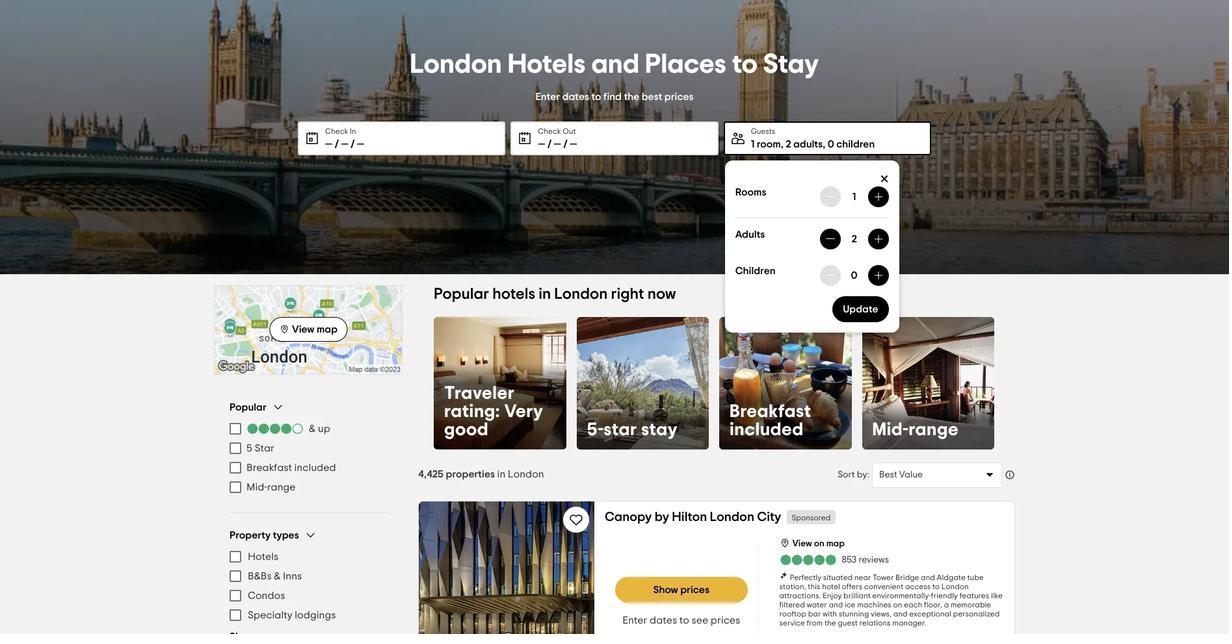Task type: locate. For each thing, give the bounding box(es) containing it.
0 vertical spatial &
[[309, 424, 316, 435]]

1 vertical spatial menu
[[230, 548, 387, 626]]

0 horizontal spatial on
[[814, 540, 825, 549]]

0 horizontal spatial check
[[325, 127, 348, 135]]

dates down show
[[650, 616, 678, 626]]

1 vertical spatial breakfast
[[247, 463, 292, 474]]

children
[[837, 139, 875, 149]]

0 vertical spatial prices
[[665, 91, 694, 102]]

0 horizontal spatial &
[[274, 572, 281, 582]]

0 vertical spatial popular
[[434, 287, 489, 303]]

0 horizontal spatial view
[[292, 324, 315, 335]]

0 horizontal spatial ,
[[781, 139, 784, 149]]

mid-range inside group
[[247, 483, 296, 493]]

1 vertical spatial prices
[[681, 585, 710, 596]]

popular up 4.0 of 5 bubbles image at the left of page
[[230, 402, 267, 413]]

menu
[[230, 420, 387, 498], [230, 548, 387, 626]]

0 horizontal spatial 0
[[828, 139, 835, 149]]

check inside check in — / — / —
[[325, 127, 348, 135]]

mid-
[[873, 421, 909, 439], [247, 483, 267, 493]]

1 vertical spatial mid-
[[247, 483, 267, 493]]

1 horizontal spatial 1
[[853, 192, 857, 202]]

2 — from the left
[[341, 139, 348, 149]]

city
[[757, 511, 782, 524]]

5-star stay link
[[577, 317, 709, 450]]

included inside the breakfast included
[[730, 421, 804, 439]]

set adult count to one less image
[[825, 234, 836, 244]]

a
[[944, 601, 949, 609]]

0 vertical spatial group
[[230, 401, 387, 498]]

2 check from the left
[[538, 127, 561, 135]]

2 right set adult count to one less image
[[852, 234, 857, 244]]

hotels inside group
[[248, 552, 279, 563]]

and up the manager.
[[894, 611, 908, 618]]

1 vertical spatial range
[[267, 483, 296, 493]]

0 vertical spatial view
[[292, 324, 315, 335]]

1 vertical spatial 1
[[853, 192, 857, 202]]

london hotels and places to stay
[[410, 50, 819, 78]]

1 horizontal spatial the
[[825, 620, 837, 628]]

0 vertical spatial mid-
[[873, 421, 909, 439]]

prices right show
[[681, 585, 710, 596]]

2 group from the top
[[230, 530, 387, 635]]

mid- down '5 star'
[[247, 483, 267, 493]]

1 vertical spatial enter
[[623, 616, 648, 626]]

mid-range link
[[862, 317, 995, 450]]

aldgate
[[937, 574, 966, 582]]

with
[[823, 611, 837, 618]]

mid- up best
[[873, 421, 909, 439]]

1 horizontal spatial enter
[[623, 616, 648, 626]]

1 vertical spatial mid-range
[[247, 483, 296, 493]]

view
[[292, 324, 315, 335], [793, 540, 812, 549]]

0 horizontal spatial hotels
[[248, 552, 279, 563]]

2
[[786, 139, 792, 149], [852, 234, 857, 244]]

0 horizontal spatial 2
[[786, 139, 792, 149]]

1 horizontal spatial ,
[[823, 139, 826, 149]]

exterior image
[[419, 502, 595, 635]]

in
[[539, 287, 551, 303], [497, 469, 506, 480]]

0 horizontal spatial enter
[[536, 91, 560, 102]]

range up best value popup button
[[909, 421, 959, 439]]

0 horizontal spatial dates
[[562, 91, 589, 102]]

1 horizontal spatial breakfast included
[[730, 403, 812, 439]]

adults
[[794, 139, 823, 149]]

5-
[[587, 421, 604, 439]]

on down environmentally-
[[894, 601, 903, 609]]

access
[[906, 583, 931, 591]]

1 vertical spatial the
[[825, 620, 837, 628]]

1 group from the top
[[230, 401, 387, 498]]

to
[[732, 50, 758, 78], [592, 91, 602, 102], [933, 583, 940, 591], [680, 616, 690, 626]]

range down star
[[267, 483, 296, 493]]

5.0 of 5 bubbles. 853 reviews element
[[780, 554, 890, 567]]

rating:
[[444, 403, 500, 421]]

0 vertical spatial enter
[[536, 91, 560, 102]]

by:
[[857, 471, 870, 480]]

bar
[[809, 611, 821, 618]]

0 horizontal spatial 1
[[751, 139, 755, 149]]

star
[[604, 421, 637, 439]]

0 vertical spatial hotels
[[508, 50, 586, 78]]

1 vertical spatial group
[[230, 530, 387, 635]]

1 horizontal spatial popular
[[434, 287, 489, 303]]

& up
[[309, 424, 330, 435]]

1 horizontal spatial breakfast
[[730, 403, 812, 421]]

4 / from the left
[[564, 139, 568, 149]]

0 vertical spatial in
[[539, 287, 551, 303]]

best value button
[[872, 463, 1003, 488]]

check inside check out — / — / —
[[538, 127, 561, 135]]

check left 'in'
[[325, 127, 348, 135]]

0 horizontal spatial range
[[267, 483, 296, 493]]

0 horizontal spatial in
[[497, 469, 506, 480]]

4,425
[[418, 469, 444, 480]]

0 vertical spatial included
[[730, 421, 804, 439]]

&
[[309, 424, 316, 435], [274, 572, 281, 582]]

manager.
[[893, 620, 927, 628]]

1 inside guests 1 room , 2 adults , 0 children
[[751, 139, 755, 149]]

0 horizontal spatial mid-
[[247, 483, 267, 493]]

breakfast
[[730, 403, 812, 421], [247, 463, 292, 474]]

to left find at the top of the page
[[592, 91, 602, 102]]

2 inside guests 1 room , 2 adults , 0 children
[[786, 139, 792, 149]]

0 horizontal spatial breakfast
[[247, 463, 292, 474]]

map
[[317, 324, 338, 335], [827, 540, 845, 549]]

prices right the see
[[711, 616, 741, 626]]

enjoy
[[823, 592, 842, 600]]

0 vertical spatial dates
[[562, 91, 589, 102]]

0 vertical spatial breakfast included
[[730, 403, 812, 439]]

2 right the room
[[786, 139, 792, 149]]

the right find at the top of the page
[[624, 91, 640, 102]]

menu containing & up
[[230, 420, 387, 498]]

in right hotels at the left top
[[539, 287, 551, 303]]

& left up
[[309, 424, 316, 435]]

the down with
[[825, 620, 837, 628]]

3 — from the left
[[357, 139, 364, 149]]

& left inns
[[274, 572, 281, 582]]

1 horizontal spatial mid-range
[[873, 421, 959, 439]]

2 menu from the top
[[230, 548, 387, 626]]

0 vertical spatial 2
[[786, 139, 792, 149]]

1 vertical spatial in
[[497, 469, 506, 480]]

853
[[842, 556, 857, 565]]

to up friendly at the right of the page
[[933, 583, 940, 591]]

1 horizontal spatial view
[[793, 540, 812, 549]]

0 right adults
[[828, 139, 835, 149]]

in for properties
[[497, 469, 506, 480]]

enter up check out — / — / — on the left top of page
[[536, 91, 560, 102]]

floor,
[[924, 601, 943, 609]]

enter down show prices button
[[623, 616, 648, 626]]

property
[[230, 531, 271, 541]]

breakfast included
[[730, 403, 812, 439], [247, 463, 336, 474]]

1 vertical spatial popular
[[230, 402, 267, 413]]

guest
[[838, 620, 858, 628]]

1 horizontal spatial mid-
[[873, 421, 909, 439]]

breakfast included inside breakfast included link
[[730, 403, 812, 439]]

reviews
[[859, 556, 890, 565]]

1 vertical spatial hotels
[[248, 552, 279, 563]]

1 check from the left
[[325, 127, 348, 135]]

0 horizontal spatial map
[[317, 324, 338, 335]]

guests 1 room , 2 adults , 0 children
[[751, 127, 875, 149]]

see
[[692, 616, 709, 626]]

range
[[909, 421, 959, 439], [267, 483, 296, 493]]

1 horizontal spatial &
[[309, 424, 316, 435]]

6 — from the left
[[570, 139, 577, 149]]

sponsored
[[792, 514, 831, 522]]

—
[[325, 139, 332, 149], [341, 139, 348, 149], [357, 139, 364, 149], [538, 139, 545, 149], [554, 139, 561, 149], [570, 139, 577, 149]]

group
[[230, 401, 387, 498], [230, 530, 387, 635]]

, left adults
[[781, 139, 784, 149]]

0 vertical spatial menu
[[230, 420, 387, 498]]

range inside group
[[267, 483, 296, 493]]

check in — / — / —
[[325, 127, 364, 149]]

popular inside group
[[230, 402, 267, 413]]

tower
[[873, 574, 894, 582]]

property types
[[230, 531, 299, 541]]

on up 5.0 of 5 bubbles. 853 reviews element
[[814, 540, 825, 549]]

0 horizontal spatial mid-range
[[247, 483, 296, 493]]

offers
[[842, 583, 863, 591]]

0 right set child count to one less icon
[[851, 270, 858, 281]]

from
[[807, 620, 823, 628]]

exceptional
[[910, 611, 952, 618]]

value
[[900, 471, 923, 480]]

set child count to one less image
[[874, 270, 884, 281]]

rooms
[[736, 187, 767, 197]]

prices right best
[[665, 91, 694, 102]]

1 vertical spatial view
[[793, 540, 812, 549]]

1 horizontal spatial in
[[539, 287, 551, 303]]

included inside group
[[294, 463, 336, 474]]

0 vertical spatial the
[[624, 91, 640, 102]]

0 vertical spatial mid-range
[[873, 421, 959, 439]]

popular
[[434, 287, 489, 303], [230, 402, 267, 413]]

view for view map
[[292, 324, 315, 335]]

1 right set room count to one less image
[[853, 192, 857, 202]]

2 vertical spatial prices
[[711, 616, 741, 626]]

1 horizontal spatial 0
[[851, 270, 858, 281]]

1 vertical spatial on
[[894, 601, 903, 609]]

on
[[814, 540, 825, 549], [894, 601, 903, 609]]

, left children
[[823, 139, 826, 149]]

this
[[808, 583, 821, 591]]

0 vertical spatial 1
[[751, 139, 755, 149]]

1 horizontal spatial dates
[[650, 616, 678, 626]]

0 horizontal spatial popular
[[230, 402, 267, 413]]

the
[[624, 91, 640, 102], [825, 620, 837, 628]]

1 vertical spatial included
[[294, 463, 336, 474]]

1 horizontal spatial 2
[[852, 234, 857, 244]]

in right properties
[[497, 469, 506, 480]]

check for check in — / — / —
[[325, 127, 348, 135]]

mid-range down star
[[247, 483, 296, 493]]

0 horizontal spatial breakfast included
[[247, 463, 336, 474]]

stay
[[642, 421, 678, 439]]

to left stay
[[732, 50, 758, 78]]

0 horizontal spatial included
[[294, 463, 336, 474]]

view map
[[292, 324, 338, 335]]

enter for enter dates to find the best prices
[[536, 91, 560, 102]]

1 horizontal spatial hotels
[[508, 50, 586, 78]]

machines
[[858, 601, 892, 609]]

1 horizontal spatial range
[[909, 421, 959, 439]]

and up enter dates to find the best prices
[[592, 50, 640, 78]]

0 vertical spatial 0
[[828, 139, 835, 149]]

dates up "out"
[[562, 91, 589, 102]]

perfectly situated near tower bridge and aldgate tube station, this hotel offers convenient access to london attractions. enjoy brilliant environmentally-friendly features like filtered water and ice machines on each floor, a memorable rooftop bar with stunning views, and exceptional personalized service from the guest relations manager. button
[[780, 572, 1005, 628]]

× button
[[880, 171, 889, 189]]

1 horizontal spatial on
[[894, 601, 903, 609]]

prices inside button
[[681, 585, 710, 596]]

stay
[[764, 50, 819, 78]]

0 vertical spatial on
[[814, 540, 825, 549]]

enter for enter dates to see prices
[[623, 616, 648, 626]]

find
[[604, 91, 622, 102]]

and up access
[[921, 574, 936, 582]]

1 vertical spatial map
[[827, 540, 845, 549]]

relations
[[860, 620, 891, 628]]

personalized
[[954, 611, 1000, 618]]

view map button
[[269, 317, 347, 342]]

1 vertical spatial dates
[[650, 616, 678, 626]]

1 horizontal spatial check
[[538, 127, 561, 135]]

mid-range
[[873, 421, 959, 439], [247, 483, 296, 493]]

on inside button
[[814, 540, 825, 549]]

london inside the perfectly situated near tower bridge and aldgate tube station, this hotel offers convenient access to london attractions. enjoy brilliant environmentally-friendly features like filtered water and ice machines on each floor, a memorable rooftop bar with stunning views, and exceptional personalized service from the guest relations manager.
[[942, 583, 969, 591]]

best value
[[880, 471, 923, 480]]

5-star stay
[[587, 421, 678, 439]]

mid-range up value
[[873, 421, 959, 439]]

on inside the perfectly situated near tower bridge and aldgate tube station, this hotel offers convenient access to london attractions. enjoy brilliant environmentally-friendly features like filtered water and ice machines on each floor, a memorable rooftop bar with stunning views, and exceptional personalized service from the guest relations manager.
[[894, 601, 903, 609]]

1 menu from the top
[[230, 420, 387, 498]]

check left "out"
[[538, 127, 561, 135]]

1 , from the left
[[781, 139, 784, 149]]

1 horizontal spatial included
[[730, 421, 804, 439]]

enter dates to find the best prices
[[536, 91, 694, 102]]

enter
[[536, 91, 560, 102], [623, 616, 648, 626]]

london for 4,425 properties in london
[[508, 469, 544, 480]]

mid-range inside mid-range link
[[873, 421, 959, 439]]

1 left the room
[[751, 139, 755, 149]]

popular left hotels at the left top
[[434, 287, 489, 303]]

tube
[[968, 574, 984, 582]]

1 vertical spatial breakfast included
[[247, 463, 336, 474]]



Task type: vqa. For each thing, say whether or not it's contained in the screenshot.
right breakfast included
yes



Task type: describe. For each thing, give the bounding box(es) containing it.
5 — from the left
[[554, 139, 561, 149]]

lodgings
[[295, 611, 336, 621]]

types
[[273, 531, 299, 541]]

properties
[[446, 469, 495, 480]]

b&bs & inns
[[248, 572, 302, 582]]

traveler
[[444, 385, 515, 403]]

canopy by hilton london city link
[[605, 510, 782, 525]]

breakfast included inside group
[[247, 463, 336, 474]]

enter dates to see prices
[[623, 616, 741, 626]]

to left the see
[[680, 616, 690, 626]]

group containing popular
[[230, 401, 387, 498]]

attractions.
[[780, 592, 821, 600]]

0 vertical spatial range
[[909, 421, 959, 439]]

0 horizontal spatial the
[[624, 91, 640, 102]]

1 — from the left
[[325, 139, 332, 149]]

check for check out — / — / —
[[538, 127, 561, 135]]

menu containing hotels
[[230, 548, 387, 626]]

ice
[[845, 601, 856, 609]]

dates for see
[[650, 616, 678, 626]]

0 vertical spatial map
[[317, 324, 338, 335]]

like
[[991, 592, 1003, 600]]

1 vertical spatial 2
[[852, 234, 857, 244]]

right
[[611, 287, 644, 303]]

london for popular hotels in london right now
[[555, 287, 608, 303]]

very
[[505, 403, 544, 421]]

hotels
[[493, 287, 536, 303]]

set child count to one less image
[[825, 270, 836, 281]]

hilton
[[672, 511, 707, 524]]

breakfast included link
[[720, 317, 852, 450]]

best
[[642, 91, 663, 102]]

the inside the perfectly situated near tower bridge and aldgate tube station, this hotel offers convenient access to london attractions. enjoy brilliant environmentally-friendly features like filtered water and ice machines on each floor, a memorable rooftop bar with stunning views, and exceptional personalized service from the guest relations manager.
[[825, 620, 837, 628]]

places
[[645, 50, 727, 78]]

situated
[[824, 574, 853, 582]]

brilliant
[[844, 592, 871, 600]]

friendly
[[932, 592, 958, 600]]

853 reviews link
[[780, 554, 890, 567]]

room
[[757, 139, 781, 149]]

set adult count to one more image
[[874, 234, 884, 244]]

view on map
[[793, 540, 845, 549]]

perfectly situated near tower bridge and aldgate tube station, this hotel offers convenient access to london attractions. enjoy brilliant environmentally-friendly features like filtered water and ice machines on each floor, a memorable rooftop bar with stunning views, and exceptional personalized service from the guest relations manager.
[[780, 574, 1003, 628]]

4.0 of 5 bubbles image
[[247, 424, 304, 435]]

×
[[880, 171, 889, 189]]

children
[[736, 266, 776, 276]]

bridge
[[896, 574, 920, 582]]

1 / from the left
[[335, 139, 339, 149]]

853 reviews button
[[780, 554, 890, 567]]

group containing property types
[[230, 530, 387, 635]]

traveler rating: very good
[[444, 385, 544, 439]]

save to a trip image
[[569, 512, 584, 528]]

set room count to one less image
[[825, 192, 836, 202]]

condos
[[248, 591, 285, 602]]

to inside the perfectly situated near tower bridge and aldgate tube station, this hotel offers convenient access to london attractions. enjoy brilliant environmentally-friendly features like filtered water and ice machines on each floor, a memorable rooftop bar with stunning views, and exceptional personalized service from the guest relations manager.
[[933, 583, 940, 591]]

view on map button
[[780, 536, 845, 550]]

show prices button
[[615, 577, 748, 603]]

station,
[[780, 583, 807, 591]]

view for view on map
[[793, 540, 812, 549]]

in for hotels
[[539, 287, 551, 303]]

popular for popular hotels in london right now
[[434, 287, 489, 303]]

hotel
[[822, 583, 841, 591]]

set rooms to one more image
[[874, 192, 884, 202]]

now
[[648, 287, 676, 303]]

popular for popular
[[230, 402, 267, 413]]

near
[[855, 574, 871, 582]]

convenient
[[865, 583, 904, 591]]

5 star
[[247, 444, 275, 454]]

dates for find
[[562, 91, 589, 102]]

out
[[563, 127, 576, 135]]

traveler rating: very good link
[[434, 317, 566, 450]]

update
[[843, 304, 879, 315]]

rooftop
[[780, 611, 807, 618]]

adults
[[736, 229, 765, 240]]

memorable
[[951, 601, 992, 609]]

3 / from the left
[[548, 139, 552, 149]]

canopy by hilton london city
[[605, 511, 782, 524]]

inns
[[283, 572, 302, 582]]

environmentally-
[[873, 592, 932, 600]]

4,425 properties in london
[[418, 469, 544, 480]]

update button
[[833, 296, 889, 322]]

guests
[[751, 127, 776, 135]]

1 vertical spatial 0
[[851, 270, 858, 281]]

4 — from the left
[[538, 139, 545, 149]]

sort
[[838, 471, 855, 480]]

water
[[807, 601, 827, 609]]

2 , from the left
[[823, 139, 826, 149]]

0 vertical spatial breakfast
[[730, 403, 812, 421]]

sort by:
[[838, 471, 870, 480]]

and down enjoy
[[829, 601, 843, 609]]

best
[[880, 471, 898, 480]]

specialty
[[248, 611, 293, 621]]

2 / from the left
[[351, 139, 355, 149]]

show
[[654, 585, 678, 596]]

popular hotels in london right now
[[434, 287, 676, 303]]

0 inside guests 1 room , 2 adults , 0 children
[[828, 139, 835, 149]]

stunning
[[839, 611, 869, 618]]

canopy
[[605, 511, 652, 524]]

specialty lodgings
[[248, 611, 336, 621]]

1 horizontal spatial map
[[827, 540, 845, 549]]

features
[[960, 592, 990, 600]]

filtered
[[780, 601, 805, 609]]

5
[[247, 444, 252, 454]]

1 vertical spatial &
[[274, 572, 281, 582]]

853 reviews
[[842, 556, 890, 565]]

perfectly
[[790, 574, 822, 582]]

b&bs
[[248, 572, 272, 582]]

good
[[444, 421, 489, 439]]

views,
[[871, 611, 892, 618]]

each
[[904, 601, 923, 609]]

london for canopy by hilton london city
[[710, 511, 755, 524]]



